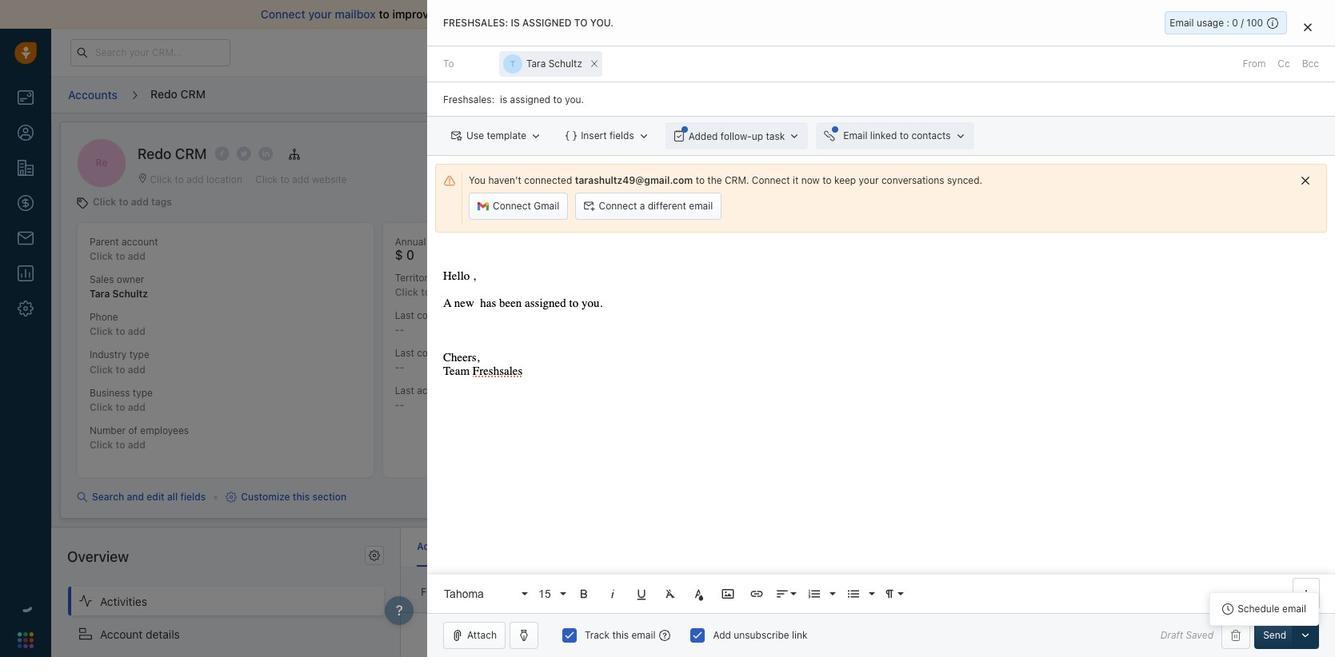 Task type: locate. For each thing, give the bounding box(es) containing it.
this
[[293, 491, 310, 503], [613, 630, 629, 642]]

contacted inside the last contacted time --
[[417, 310, 463, 322]]

email left usage
[[1170, 17, 1194, 29]]

add down employees
[[128, 439, 146, 451]]

draft saved
[[1161, 630, 1214, 642]]

by for filter
[[447, 587, 458, 599]]

1 horizontal spatial 0
[[1233, 17, 1239, 29]]

last inside last contacted mode --
[[395, 347, 414, 359]]

employees
[[140, 425, 189, 437]]

click down the industry
[[90, 364, 113, 376]]

time inside button
[[568, 587, 587, 599]]

0 vertical spatial redo crm
[[150, 87, 206, 101]]

0 horizontal spatial time
[[465, 310, 485, 322]]

connect inside button
[[493, 200, 531, 212]]

to inside button
[[900, 130, 909, 142]]

0 horizontal spatial email
[[844, 130, 868, 142]]

1 vertical spatial schultz
[[112, 288, 148, 300]]

1 horizontal spatial tara
[[527, 58, 546, 70]]

activities inside 'all activities' link
[[482, 587, 523, 599]]

all time periods button
[[550, 583, 639, 603]]

redo
[[150, 87, 178, 101], [138, 146, 172, 162]]

1 horizontal spatial of
[[633, 7, 644, 21]]

connect a different email
[[599, 200, 713, 212]]

add down the account
[[128, 251, 146, 263]]

0 horizontal spatial schultz
[[112, 288, 148, 300]]

send button
[[1255, 623, 1296, 650]]

0 vertical spatial this
[[293, 491, 310, 503]]

1 horizontal spatial contacts
[[912, 130, 951, 142]]

1 all from the left
[[468, 587, 480, 599]]

0 horizontal spatial activities
[[482, 587, 523, 599]]

email inside button
[[844, 130, 868, 142]]

15 button
[[533, 579, 568, 611]]

1 vertical spatial and
[[127, 491, 144, 503]]

to right now
[[823, 175, 832, 187]]

all activities link
[[464, 583, 538, 603]]

email
[[647, 7, 675, 21], [689, 200, 713, 212], [1283, 604, 1307, 616], [632, 630, 656, 642]]

click down territory
[[395, 286, 419, 298]]

your right keep
[[859, 175, 879, 187]]

1 vertical spatial time
[[568, 587, 587, 599]]

email down underline (⌘u) icon
[[632, 630, 656, 642]]

tahoma button
[[439, 579, 530, 611]]

tara inside tara schultz ×
[[527, 58, 546, 70]]

assigned
[[523, 17, 572, 29]]

improve
[[393, 7, 435, 21]]

0 horizontal spatial contacts
[[666, 587, 706, 599]]

enable
[[531, 7, 567, 21]]

1 horizontal spatial your
[[859, 175, 879, 187]]

to down territory
[[421, 286, 431, 298]]

to inside industry type click to add
[[116, 364, 125, 376]]

1 horizontal spatial by
[[752, 237, 763, 249]]

activities
[[799, 586, 840, 598], [482, 587, 523, 599]]

insert image (⌘p) image
[[721, 587, 735, 602]]

to left the
[[696, 175, 705, 187]]

1 vertical spatial redo crm
[[138, 146, 207, 162]]

connect a different email button
[[575, 193, 722, 220]]

contacted for time
[[417, 310, 463, 322]]

1 vertical spatial crm
[[175, 146, 207, 162]]

connect inside button
[[599, 200, 637, 212]]

crm
[[181, 87, 206, 101], [175, 146, 207, 162]]

1 vertical spatial by
[[447, 587, 458, 599]]

align image
[[776, 587, 790, 602]]

of right number
[[128, 425, 138, 437]]

0 right $
[[406, 248, 414, 263]]

1 horizontal spatial this
[[613, 630, 629, 642]]

type for industry type click to add
[[129, 349, 149, 361]]

add
[[131, 196, 149, 208], [128, 251, 146, 263], [433, 286, 451, 298], [128, 326, 146, 338], [128, 364, 146, 376], [128, 401, 146, 413], [128, 439, 146, 451]]

added follow-up task button
[[666, 123, 808, 150], [666, 123, 808, 150]]

last down the last contacted time --
[[395, 347, 414, 359]]

add down the business
[[128, 401, 146, 413]]

connect
[[261, 7, 306, 21], [752, 175, 790, 187], [493, 200, 531, 212], [599, 200, 637, 212]]

1 vertical spatial fields
[[180, 491, 206, 503]]

this inside customize this section link
[[293, 491, 310, 503]]

× dialog
[[427, 0, 1336, 658]]

redo crm down search your crm... text field
[[150, 87, 206, 101]]

schultz left the × "link"
[[549, 58, 583, 70]]

1 vertical spatial contacts
[[666, 587, 706, 599]]

tara down sales
[[90, 288, 110, 300]]

add unsubscribe link
[[713, 630, 808, 642]]

0 inside × dialog
[[1233, 17, 1239, 29]]

and left edit
[[127, 491, 144, 503]]

by right filter at the left of the page
[[447, 587, 458, 599]]

account
[[122, 236, 158, 248]]

fields
[[610, 130, 634, 142], [180, 491, 206, 503]]

to
[[379, 7, 390, 21], [574, 17, 588, 29], [900, 130, 909, 142], [696, 175, 705, 187], [823, 175, 832, 187], [119, 196, 128, 208], [116, 251, 125, 263], [421, 286, 431, 298], [116, 326, 125, 338], [116, 364, 125, 376], [116, 401, 125, 413], [116, 439, 125, 451]]

keep
[[835, 175, 856, 187]]

sales
[[90, 274, 114, 286]]

this right track
[[613, 630, 629, 642]]

1 horizontal spatial schultz
[[549, 58, 583, 70]]

to right linked
[[900, 130, 909, 142]]

sync
[[605, 7, 630, 21]]

fields inside button
[[610, 130, 634, 142]]

click inside parent account click to add
[[90, 251, 113, 263]]

click inside phone click to add
[[90, 326, 113, 338]]

contacted inside last contacted mode --
[[417, 347, 463, 359]]

0 vertical spatial of
[[633, 7, 644, 21]]

to left tags at the top of page
[[119, 196, 128, 208]]

contacted down the last contacted time --
[[417, 347, 463, 359]]

type inside industry type click to add
[[129, 349, 149, 361]]

no contacts button
[[647, 583, 720, 603]]

1 vertical spatial tara
[[90, 288, 110, 300]]

1 vertical spatial this
[[613, 630, 629, 642]]

fields right all
[[180, 491, 206, 503]]

connect left mailbox
[[261, 7, 306, 21]]

type right activity
[[453, 385, 473, 397]]

1 horizontal spatial and
[[508, 7, 528, 21]]

sales owner tara schultz
[[90, 274, 148, 300]]

twitter circled image
[[237, 146, 251, 163]]

0 inside annual revenue $ 0
[[406, 248, 414, 263]]

send
[[1264, 630, 1287, 642]]

Write a subject line text field
[[427, 83, 1336, 116]]

0 vertical spatial crm
[[181, 87, 206, 101]]

0 horizontal spatial and
[[127, 491, 144, 503]]

schultz
[[549, 58, 583, 70], [112, 288, 148, 300]]

connected
[[524, 175, 572, 187]]

it
[[793, 175, 799, 187]]

1 vertical spatial 0
[[406, 248, 414, 263]]

0 horizontal spatial your
[[308, 7, 332, 21]]

add up business type click to add
[[128, 364, 146, 376]]

1 horizontal spatial email
[[1170, 17, 1194, 29]]

haven't
[[488, 175, 522, 187]]

account
[[100, 628, 143, 641]]

details
[[146, 628, 180, 641]]

this left section
[[293, 491, 310, 503]]

schultz inside sales owner tara schultz
[[112, 288, 148, 300]]

your left mailbox
[[308, 7, 332, 21]]

and left the enable
[[508, 7, 528, 21]]

1 vertical spatial last
[[395, 347, 414, 359]]

plans
[[1071, 46, 1096, 58]]

application
[[427, 241, 1336, 614]]

activities left unordered list image
[[799, 586, 840, 598]]

deal left stage
[[765, 237, 784, 249]]

annual revenue $ 0
[[395, 236, 465, 263]]

0 right :
[[1233, 17, 1239, 29]]

click down the business
[[90, 401, 113, 413]]

this for section
[[293, 491, 310, 503]]

0 vertical spatial schultz
[[549, 58, 583, 70]]

to inside territory click to add
[[421, 286, 431, 298]]

last inside the last contacted time --
[[395, 310, 414, 322]]

time up mode
[[465, 310, 485, 322]]

contacted down territory click to add
[[417, 310, 463, 322]]

1 horizontal spatial fields
[[610, 130, 634, 142]]

2 contacted from the top
[[417, 347, 463, 359]]

activities
[[100, 595, 147, 609]]

0 horizontal spatial this
[[293, 491, 310, 503]]

0 vertical spatial time
[[465, 310, 485, 322]]

contacts right linked
[[912, 130, 951, 142]]

click down parent
[[90, 251, 113, 263]]

0
[[1233, 17, 1239, 29], [406, 248, 414, 263]]

1 vertical spatial email
[[844, 130, 868, 142]]

draft
[[1161, 630, 1184, 642]]

connect your mailbox to improve deliverability and enable 2-way sync of email conversations.
[[261, 7, 755, 21]]

days
[[983, 46, 1003, 57]]

last left activity
[[395, 385, 414, 397]]

contacts right no
[[666, 587, 706, 599]]

click down phone
[[90, 326, 113, 338]]

crm down search your crm... text field
[[181, 87, 206, 101]]

time left periods
[[568, 587, 587, 599]]

underline (⌘u) image
[[635, 587, 649, 602]]

1 contacted from the top
[[417, 310, 463, 322]]

add up the last contacted time --
[[433, 286, 451, 298]]

crm left facebook circled "icon" at the left top of page
[[175, 146, 207, 162]]

last down territory click to add
[[395, 310, 414, 322]]

of
[[633, 7, 644, 21], [128, 425, 138, 437]]

all right filter by in the bottom left of the page
[[468, 587, 480, 599]]

1 horizontal spatial activities
[[799, 586, 840, 598]]

redo up tags at the top of page
[[138, 146, 172, 162]]

activities left 15
[[482, 587, 523, 599]]

1 horizontal spatial all
[[554, 587, 565, 599]]

no
[[651, 587, 664, 599]]

connect left a at the top
[[599, 200, 637, 212]]

email for email linked to contacts
[[844, 130, 868, 142]]

click down number
[[90, 439, 113, 451]]

0 vertical spatial your
[[308, 7, 332, 21]]

add inside business type click to add
[[128, 401, 146, 413]]

activity
[[417, 385, 450, 397]]

0 for :
[[1233, 17, 1239, 29]]

business
[[90, 387, 130, 399]]

2 all from the left
[[554, 587, 565, 599]]

connect for connect your mailbox to improve deliverability and enable 2-way sync of email conversations.
[[261, 7, 306, 21]]

0 vertical spatial email
[[1170, 17, 1194, 29]]

search
[[92, 491, 124, 503]]

to inside parent account click to add
[[116, 251, 125, 263]]

1 horizontal spatial time
[[568, 587, 587, 599]]

Search your CRM... text field
[[70, 39, 230, 66]]

1 last from the top
[[395, 310, 414, 322]]

to down the industry
[[116, 364, 125, 376]]

21
[[971, 46, 981, 57]]

2 last from the top
[[395, 347, 414, 359]]

1 vertical spatial your
[[859, 175, 879, 187]]

fields right insert
[[610, 130, 634, 142]]

owner
[[117, 274, 144, 286]]

by right deals
[[752, 237, 763, 249]]

0 vertical spatial fields
[[610, 130, 634, 142]]

1 vertical spatial of
[[128, 425, 138, 437]]

email for email usage : 0 / 100
[[1170, 17, 1194, 29]]

schultz inside tara schultz ×
[[549, 58, 583, 70]]

1 vertical spatial redo
[[138, 146, 172, 162]]

0 horizontal spatial of
[[128, 425, 138, 437]]

type
[[129, 349, 149, 361], [453, 385, 473, 397], [133, 387, 153, 399]]

add up industry type click to add
[[128, 326, 146, 338]]

attach
[[467, 630, 497, 642]]

and
[[508, 7, 528, 21], [127, 491, 144, 503]]

type inside business type click to add
[[133, 387, 153, 399]]

email usage : 0 / 100
[[1170, 17, 1264, 29]]

stage
[[787, 237, 812, 249]]

follow-
[[721, 130, 752, 142]]

0 vertical spatial tara
[[527, 58, 546, 70]]

to down parent
[[116, 251, 125, 263]]

use
[[467, 130, 484, 142]]

3 last from the top
[[395, 385, 414, 397]]

you.
[[590, 17, 614, 29]]

all inside button
[[554, 587, 565, 599]]

tara down the freshsales:  is assigned to you.
[[527, 58, 546, 70]]

of right the sync on the top of page
[[633, 7, 644, 21]]

0 vertical spatial last
[[395, 310, 414, 322]]

redo down search your crm... text field
[[150, 87, 178, 101]]

schultz down owner
[[112, 288, 148, 300]]

redo crm
[[150, 87, 206, 101], [138, 146, 207, 162]]

to down phone
[[116, 326, 125, 338]]

0 horizontal spatial tara
[[90, 288, 110, 300]]

deal right show in the bottom of the page
[[777, 586, 796, 598]]

schedule email
[[1238, 604, 1307, 616]]

unsubscribe
[[734, 630, 790, 642]]

freshsales:  is assigned to you.
[[443, 17, 614, 29]]

connect down haven't on the top left of page
[[493, 200, 531, 212]]

1 vertical spatial contacted
[[417, 347, 463, 359]]

annual
[[395, 236, 426, 248]]

0 vertical spatial contacts
[[912, 130, 951, 142]]

your trial ends in 21 days
[[898, 46, 1003, 57]]

no contacts
[[651, 587, 706, 599]]

15
[[539, 588, 551, 601]]

email down more misc image
[[1283, 604, 1307, 616]]

search and edit all fields
[[92, 491, 206, 503]]

email image
[[1177, 45, 1188, 59]]

territory
[[395, 272, 434, 284]]

to down the business
[[116, 401, 125, 413]]

task
[[766, 130, 785, 142]]

0 vertical spatial 0
[[1233, 17, 1239, 29]]

0 horizontal spatial 0
[[406, 248, 414, 263]]

add inside parent account click to add
[[128, 251, 146, 263]]

all right 15
[[554, 587, 565, 599]]

email linked to contacts button
[[816, 123, 974, 150]]

type right the industry
[[129, 349, 149, 361]]

accounts
[[68, 88, 118, 101]]

this inside × dialog
[[613, 630, 629, 642]]

type right the business
[[133, 387, 153, 399]]

edit
[[147, 491, 165, 503]]

last inside the last activity type --
[[395, 385, 414, 397]]

redo crm up tags at the top of page
[[138, 146, 207, 162]]

click up parent
[[93, 196, 116, 208]]

email down the
[[689, 200, 713, 212]]

email left linked
[[844, 130, 868, 142]]

0 horizontal spatial by
[[447, 587, 458, 599]]

1 vertical spatial deal
[[777, 586, 796, 598]]

italic (⌘i) image
[[606, 587, 620, 602]]

cc
[[1278, 58, 1291, 70]]

0 horizontal spatial all
[[468, 587, 480, 599]]

2 vertical spatial last
[[395, 385, 414, 397]]

your inside × dialog
[[859, 175, 879, 187]]

0 vertical spatial contacted
[[417, 310, 463, 322]]

to down number
[[116, 439, 125, 451]]

0 vertical spatial by
[[752, 237, 763, 249]]



Task type: vqa. For each thing, say whether or not it's contained in the screenshot.


Task type: describe. For each thing, give the bounding box(es) containing it.
0 vertical spatial redo
[[150, 87, 178, 101]]

the
[[708, 175, 722, 187]]

contacts inside email linked to contacts button
[[912, 130, 951, 142]]

gmail
[[534, 200, 560, 212]]

to inside business type click to add
[[116, 401, 125, 413]]

periods
[[590, 587, 624, 599]]

type for business type click to add
[[133, 387, 153, 399]]

contacts inside no contacts button
[[666, 587, 706, 599]]

0 vertical spatial deal
[[765, 237, 784, 249]]

synced.
[[947, 175, 983, 187]]

conversations.
[[678, 7, 755, 21]]

saved
[[1186, 630, 1214, 642]]

mng settings image
[[369, 550, 380, 562]]

100
[[1247, 17, 1264, 29]]

use template button
[[443, 123, 550, 150]]

facebook circled image
[[215, 146, 229, 163]]

connect for connect a different email
[[599, 200, 637, 212]]

deals by deal stage
[[724, 237, 812, 249]]

click inside business type click to add
[[90, 401, 113, 413]]

your
[[898, 46, 917, 57]]

timeline
[[456, 541, 493, 553]]

type inside the last activity type --
[[453, 385, 473, 397]]

is
[[511, 17, 520, 29]]

last activity type --
[[395, 385, 473, 412]]

add left tags at the top of page
[[131, 196, 149, 208]]

add
[[713, 630, 731, 642]]

connect left the it
[[752, 175, 790, 187]]

tarashultz49@gmail.com
[[575, 175, 693, 187]]

connect gmail button
[[469, 193, 568, 220]]

of inside "number of employees click to add"
[[128, 425, 138, 437]]

to inside phone click to add
[[116, 326, 125, 338]]

now
[[802, 175, 820, 187]]

all for all activities
[[468, 587, 480, 599]]

click inside "number of employees click to add"
[[90, 439, 113, 451]]

to right mailbox
[[379, 7, 390, 21]]

email right the sync on the top of page
[[647, 7, 675, 21]]

customize this section link
[[226, 491, 347, 505]]

×
[[590, 55, 599, 71]]

usage
[[1197, 17, 1224, 29]]

last for last contacted mode
[[395, 347, 414, 359]]

track
[[585, 630, 610, 642]]

insert
[[581, 130, 607, 142]]

by for deals
[[752, 237, 763, 249]]

use template
[[467, 130, 527, 142]]

all
[[167, 491, 178, 503]]

number of employees click to add
[[90, 425, 189, 451]]

0 horizontal spatial fields
[[180, 491, 206, 503]]

to left you.
[[574, 17, 588, 29]]

explore
[[1033, 46, 1068, 58]]

insert fields
[[581, 130, 634, 142]]

/
[[1241, 17, 1244, 29]]

close image
[[1304, 22, 1312, 32]]

overview
[[67, 549, 129, 566]]

way
[[581, 7, 602, 21]]

activity timeline
[[417, 541, 493, 553]]

application containing tahoma
[[427, 241, 1336, 614]]

ordered list image
[[808, 587, 822, 602]]

show
[[750, 586, 775, 598]]

customize
[[241, 491, 290, 503]]

tara inside sales owner tara schultz
[[90, 288, 110, 300]]

added follow-up task
[[689, 130, 785, 142]]

section
[[313, 491, 347, 503]]

parent
[[90, 236, 119, 248]]

email linked to contacts
[[844, 130, 951, 142]]

last contacted time --
[[395, 310, 485, 336]]

to inside "number of employees click to add"
[[116, 439, 125, 451]]

connect for connect gmail
[[493, 200, 531, 212]]

accounts link
[[67, 82, 118, 107]]

a
[[640, 200, 645, 212]]

customize this section
[[241, 491, 347, 503]]

2-
[[569, 7, 581, 21]]

unordered list image
[[847, 587, 861, 602]]

$
[[395, 248, 403, 263]]

tahoma
[[444, 588, 484, 601]]

mode
[[465, 347, 491, 359]]

from
[[1243, 58, 1266, 70]]

business type click to add
[[90, 387, 153, 413]]

attach button
[[443, 623, 506, 650]]

filter
[[421, 587, 444, 599]]

click inside territory click to add
[[395, 286, 419, 298]]

up
[[752, 130, 764, 142]]

time inside the last contacted time --
[[465, 310, 485, 322]]

add inside "number of employees click to add"
[[128, 439, 146, 451]]

last contacted mode --
[[395, 347, 491, 374]]

bold (⌘b) image
[[577, 587, 591, 602]]

account details
[[100, 628, 180, 641]]

explore plans link
[[1024, 42, 1104, 62]]

tags
[[151, 196, 172, 208]]

phone
[[90, 312, 118, 324]]

insert fields button
[[558, 123, 658, 150]]

track this email
[[585, 630, 656, 642]]

all activities
[[468, 587, 523, 599]]

conversations
[[882, 175, 945, 187]]

ends
[[938, 46, 959, 57]]

search and edit all fields link
[[77, 491, 206, 505]]

different
[[648, 200, 687, 212]]

0 for $
[[406, 248, 414, 263]]

all for all time periods
[[554, 587, 565, 599]]

:
[[1227, 17, 1230, 29]]

all time periods
[[554, 587, 624, 599]]

freshworks switcher image
[[18, 633, 34, 649]]

explore plans
[[1033, 46, 1096, 58]]

insert link (⌘k) image
[[750, 587, 764, 602]]

you haven't connected tarashultz49@gmail.com to the crm. connect it now to keep your conversations synced.
[[469, 175, 983, 187]]

this for email
[[613, 630, 629, 642]]

deals
[[724, 237, 749, 249]]

added
[[689, 130, 718, 142]]

last for last activity type
[[395, 385, 414, 397]]

more misc image
[[1300, 587, 1314, 602]]

contacted for mode
[[417, 347, 463, 359]]

show deal activities
[[750, 586, 840, 598]]

linkedin circled image
[[259, 146, 273, 163]]

click inside industry type click to add
[[90, 364, 113, 376]]

link
[[792, 630, 808, 642]]

0 vertical spatial and
[[508, 7, 528, 21]]

filter by
[[421, 587, 458, 599]]

connect your mailbox link
[[261, 7, 379, 21]]

territory click to add
[[395, 272, 451, 298]]

× link
[[587, 51, 603, 76]]

last for last contacted time
[[395, 310, 414, 322]]

industry type click to add
[[90, 349, 149, 376]]

freshsales:
[[443, 17, 508, 29]]

add inside industry type click to add
[[128, 364, 146, 376]]

linked
[[871, 130, 897, 142]]

email inside connect a different email button
[[689, 200, 713, 212]]

paragraph format image
[[883, 587, 897, 602]]

add inside territory click to add
[[433, 286, 451, 298]]

add inside phone click to add
[[128, 326, 146, 338]]



